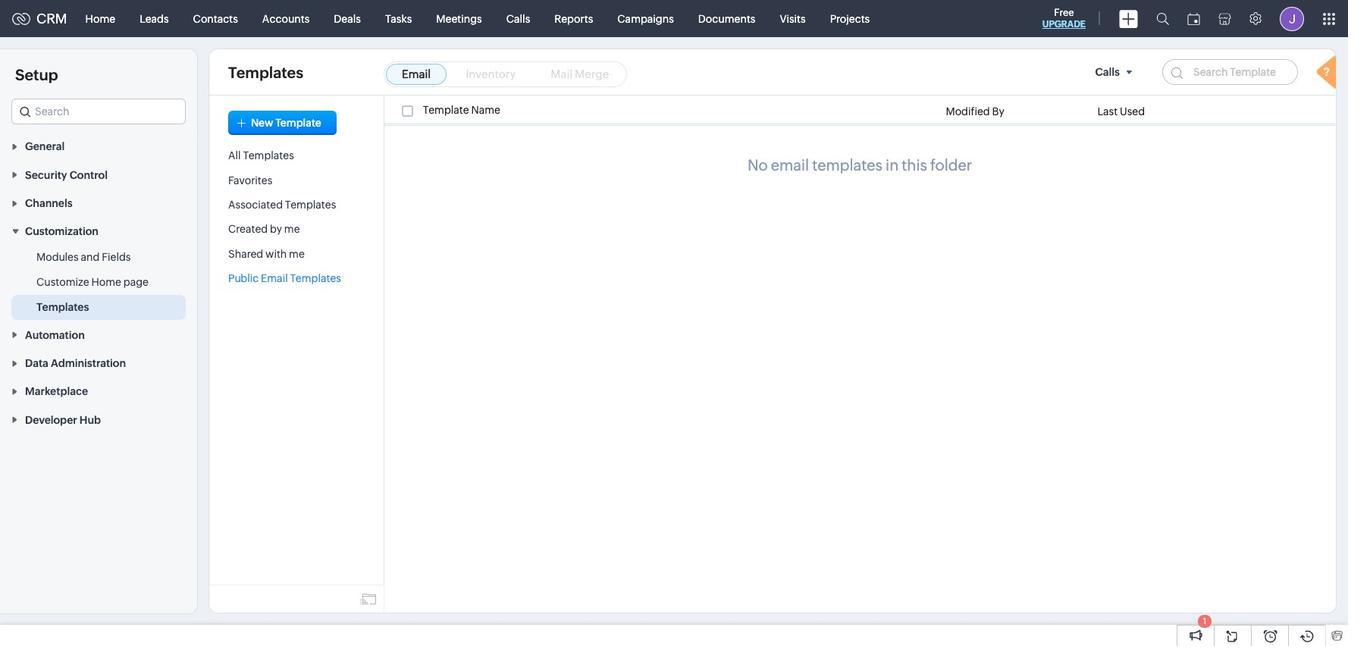 Task type: locate. For each thing, give the bounding box(es) containing it.
home down fields
[[91, 276, 121, 289]]

Calls field
[[1090, 59, 1144, 85]]

administration
[[51, 357, 126, 370]]

create menu image
[[1120, 9, 1139, 28]]

me for created by me
[[284, 223, 300, 235]]

accounts link
[[250, 0, 322, 37]]

email down with
[[261, 272, 288, 285]]

calls
[[507, 13, 531, 25], [1096, 66, 1121, 78]]

1 vertical spatial template
[[276, 117, 322, 129]]

1 vertical spatial email
[[261, 272, 288, 285]]

tasks link
[[373, 0, 424, 37]]

page
[[124, 276, 149, 289]]

hub
[[80, 414, 101, 426]]

tasks
[[385, 13, 412, 25]]

email up 'template name'
[[402, 68, 431, 80]]

templates link
[[36, 300, 89, 315]]

created
[[228, 223, 268, 235]]

logo image
[[12, 13, 30, 25]]

shared
[[228, 248, 263, 260]]

me for shared with me
[[289, 248, 305, 260]]

templates up new
[[228, 63, 304, 81]]

modules and fields
[[36, 251, 131, 264]]

visits link
[[768, 0, 818, 37]]

marketplace button
[[0, 377, 197, 405]]

reports
[[555, 13, 594, 25]]

0 vertical spatial template
[[423, 104, 469, 116]]

folder
[[931, 157, 973, 174]]

customization
[[25, 226, 99, 238]]

general button
[[0, 132, 197, 160]]

Search text field
[[12, 99, 185, 124]]

home
[[85, 13, 115, 25], [91, 276, 121, 289]]

data administration
[[25, 357, 126, 370]]

email
[[771, 157, 810, 174]]

modules
[[36, 251, 79, 264]]

templates down customize
[[36, 301, 89, 314]]

None field
[[11, 99, 186, 124]]

automation button
[[0, 320, 197, 349]]

me right by
[[284, 223, 300, 235]]

0 vertical spatial calls
[[507, 13, 531, 25]]

created by me
[[228, 223, 300, 235]]

0 horizontal spatial email
[[261, 272, 288, 285]]

documents link
[[686, 0, 768, 37]]

contacts link
[[181, 0, 250, 37]]

templates up created by me
[[285, 199, 336, 211]]

1 horizontal spatial email
[[402, 68, 431, 80]]

home link
[[73, 0, 128, 37]]

calls left reports link
[[507, 13, 531, 25]]

home inside customize home page link
[[91, 276, 121, 289]]

meetings link
[[424, 0, 494, 37]]

templates down shared with me link
[[290, 272, 341, 285]]

deals
[[334, 13, 361, 25]]

marketplace
[[25, 386, 88, 398]]

templates
[[228, 63, 304, 81], [243, 150, 294, 162], [285, 199, 336, 211], [290, 272, 341, 285], [36, 301, 89, 314]]

control
[[70, 169, 108, 181]]

template
[[423, 104, 469, 116], [276, 117, 322, 129]]

email
[[402, 68, 431, 80], [261, 272, 288, 285]]

new
[[251, 117, 274, 129]]

customize home page link
[[36, 275, 149, 290]]

calls up the last
[[1096, 66, 1121, 78]]

1 vertical spatial me
[[289, 248, 305, 260]]

customization button
[[0, 217, 197, 245]]

template right new
[[276, 117, 322, 129]]

modified by
[[946, 106, 1005, 118]]

accounts
[[262, 13, 310, 25]]

templates
[[813, 157, 883, 174]]

deals link
[[322, 0, 373, 37]]

with
[[266, 248, 287, 260]]

me
[[284, 223, 300, 235], [289, 248, 305, 260]]

templates inside 'customization' region
[[36, 301, 89, 314]]

home inside the 'home' link
[[85, 13, 115, 25]]

no email templates in this folder
[[748, 157, 973, 174]]

calls for calls field
[[1096, 66, 1121, 78]]

associated templates
[[228, 199, 336, 211]]

all
[[228, 150, 241, 162]]

0 vertical spatial home
[[85, 13, 115, 25]]

all templates
[[228, 150, 294, 162]]

0 vertical spatial email
[[402, 68, 431, 80]]

associated
[[228, 199, 283, 211]]

name
[[471, 104, 501, 116]]

0 horizontal spatial calls
[[507, 13, 531, 25]]

developer
[[25, 414, 77, 426]]

customize home page
[[36, 276, 149, 289]]

1 vertical spatial home
[[91, 276, 121, 289]]

0 horizontal spatial template
[[276, 117, 322, 129]]

templates up the favorites link
[[243, 150, 294, 162]]

no
[[748, 157, 768, 174]]

calls inside field
[[1096, 66, 1121, 78]]

me right with
[[289, 248, 305, 260]]

template left the name
[[423, 104, 469, 116]]

1 vertical spatial calls
[[1096, 66, 1121, 78]]

channels
[[25, 197, 73, 209]]

1 horizontal spatial calls
[[1096, 66, 1121, 78]]

customize
[[36, 276, 89, 289]]

security control
[[25, 169, 108, 181]]

search element
[[1148, 0, 1179, 37]]

0 vertical spatial me
[[284, 223, 300, 235]]

home right crm
[[85, 13, 115, 25]]

new template button
[[228, 111, 337, 135]]

crm link
[[12, 11, 67, 27]]

security control button
[[0, 160, 197, 189]]

created by me link
[[228, 223, 300, 235]]



Task type: describe. For each thing, give the bounding box(es) containing it.
and
[[81, 251, 100, 264]]

meetings
[[436, 13, 482, 25]]

by
[[270, 223, 282, 235]]

1 horizontal spatial template
[[423, 104, 469, 116]]

documents
[[699, 13, 756, 25]]

this
[[902, 157, 928, 174]]

used
[[1121, 106, 1146, 118]]

leads link
[[128, 0, 181, 37]]

free
[[1055, 7, 1075, 18]]

free upgrade
[[1043, 7, 1086, 30]]

last used
[[1098, 106, 1146, 118]]

channels button
[[0, 189, 197, 217]]

data
[[25, 357, 48, 370]]

1
[[1204, 617, 1207, 626]]

new template
[[251, 117, 322, 129]]

calls link
[[494, 0, 543, 37]]

calendar image
[[1188, 13, 1201, 25]]

favorites
[[228, 174, 273, 186]]

projects
[[831, 13, 870, 25]]

all templates link
[[228, 150, 294, 162]]

email link
[[386, 64, 447, 85]]

associated templates link
[[228, 199, 336, 211]]

modules and fields link
[[36, 250, 131, 265]]

shared with me
[[228, 248, 305, 260]]

setup
[[15, 66, 58, 83]]

fields
[[102, 251, 131, 264]]

contacts
[[193, 13, 238, 25]]

data administration button
[[0, 349, 197, 377]]

campaigns
[[618, 13, 674, 25]]

general
[[25, 141, 65, 153]]

by
[[993, 106, 1005, 118]]

campaigns link
[[606, 0, 686, 37]]

calls for calls link
[[507, 13, 531, 25]]

security
[[25, 169, 67, 181]]

projects link
[[818, 0, 883, 37]]

public email templates link
[[228, 272, 341, 285]]

developer hub
[[25, 414, 101, 426]]

profile image
[[1281, 6, 1305, 31]]

Search Template text field
[[1163, 59, 1299, 85]]

template inside button
[[276, 117, 322, 129]]

template name
[[423, 104, 501, 116]]

public email templates
[[228, 272, 341, 285]]

automation
[[25, 329, 85, 341]]

crm
[[36, 11, 67, 27]]

shared with me link
[[228, 248, 305, 260]]

customization region
[[0, 245, 197, 320]]

reports link
[[543, 0, 606, 37]]

modified
[[946, 106, 991, 118]]

developer hub button
[[0, 405, 197, 434]]

upgrade
[[1043, 19, 1086, 30]]

search image
[[1157, 12, 1170, 25]]

visits
[[780, 13, 806, 25]]

last
[[1098, 106, 1118, 118]]

leads
[[140, 13, 169, 25]]

create menu element
[[1111, 0, 1148, 37]]

in
[[886, 157, 899, 174]]

profile element
[[1272, 0, 1314, 37]]

favorites link
[[228, 174, 273, 186]]

public
[[228, 272, 259, 285]]



Task type: vqa. For each thing, say whether or not it's contained in the screenshot.
'your'
no



